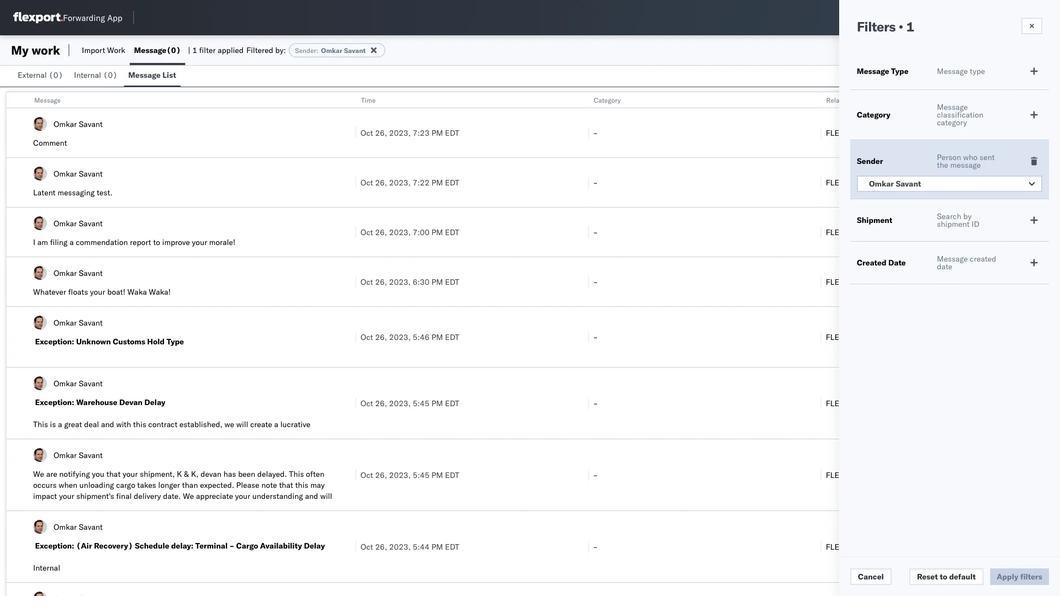 Task type: describe. For each thing, give the bounding box(es) containing it.
import
[[82, 45, 105, 55]]

create
[[250, 420, 272, 429]]

sender for sender : omkar savant
[[295, 46, 316, 54]]

your left boat!
[[90, 287, 105, 297]]

cancel
[[858, 572, 884, 582]]

1 horizontal spatial 1
[[906, 18, 914, 35]]

omkar savant for exception:
[[54, 318, 103, 327]]

omkar savant for latent
[[54, 169, 103, 178]]

filing
[[50, 237, 68, 247]]

message classification category
[[937, 102, 984, 127]]

26, for comment
[[375, 128, 387, 137]]

this inside this is a great deal and with this contract established, we will create a lucrative partnership.
[[133, 420, 146, 429]]

app
[[107, 12, 122, 23]]

omkar up latent messaging test.
[[54, 169, 77, 178]]

savant inside button
[[896, 179, 921, 189]]

&
[[184, 469, 189, 479]]

1 vertical spatial 1
[[192, 45, 197, 55]]

will inside we are notifying you that your shipment, k & k, devan has been delayed. this often occurs when unloading cargo takes longer than expected. please note that this may impact your shipment's final delivery date. we appreciate your understanding and will update you with the status of your shipment as soon as possible.
[[320, 491, 332, 501]]

sent
[[980, 152, 995, 162]]

am
[[37, 237, 48, 247]]

with inside we are notifying you that your shipment, k & k, devan has been delayed. this often occurs when unloading cargo takes longer than expected. please note that this may impact your shipment's final delivery date. we appreciate your understanding and will update you with the status of your shipment as soon as possible.
[[74, 502, 89, 512]]

message for message classification category
[[937, 102, 968, 112]]

unloading
[[79, 480, 114, 490]]

6:30
[[413, 277, 429, 287]]

test.
[[97, 188, 113, 197]]

1 flex- from the top
[[826, 128, 849, 137]]

omkar up (air
[[54, 522, 77, 532]]

note
[[261, 480, 277, 490]]

edt for we
[[445, 470, 459, 480]]

oct 26, 2023, 7:22 pm edt
[[361, 177, 459, 187]]

who
[[963, 152, 978, 162]]

final
[[116, 491, 132, 501]]

8 2023, from the top
[[389, 542, 411, 552]]

2023, for we
[[389, 470, 411, 480]]

edt for exception:
[[445, 332, 459, 342]]

customs
[[113, 337, 145, 346]]

import work button
[[77, 35, 130, 65]]

time
[[361, 96, 376, 104]]

2 as from the left
[[218, 502, 226, 512]]

6 2023, from the top
[[389, 398, 411, 408]]

by
[[963, 211, 972, 221]]

longer
[[158, 480, 180, 490]]

omkar up "comment"
[[54, 119, 77, 129]]

is
[[50, 420, 56, 429]]

i am filing a commendation report to improve your morale!
[[33, 237, 235, 247]]

sender for sender
[[857, 156, 883, 166]]

commendation
[[76, 237, 128, 247]]

reset
[[917, 572, 938, 582]]

0 vertical spatial you
[[92, 469, 104, 479]]

message (0)
[[134, 45, 181, 55]]

6 26, from the top
[[375, 398, 387, 408]]

waka!
[[149, 287, 171, 297]]

we
[[224, 420, 234, 429]]

oct 26, 2023, 5:44 pm edt
[[361, 542, 459, 552]]

latent
[[33, 188, 56, 197]]

oct 26, 2023, 7:00 pm edt
[[361, 227, 459, 237]]

comment
[[33, 138, 67, 148]]

0 vertical spatial delay
[[144, 398, 165, 407]]

message list button
[[124, 65, 181, 87]]

7:00
[[413, 227, 429, 237]]

:
[[316, 46, 318, 54]]

floats
[[68, 287, 88, 297]]

(0) for internal (0)
[[103, 70, 117, 80]]

edt for latent
[[445, 177, 459, 187]]

default
[[949, 572, 976, 582]]

|
[[188, 45, 190, 55]]

report
[[130, 237, 151, 247]]

cancel button
[[850, 569, 892, 585]]

your up possible.
[[235, 491, 250, 501]]

5 flex- from the top
[[826, 332, 849, 342]]

exception: for exception: unknown customs hold type
[[35, 337, 74, 346]]

1 vertical spatial delay
[[304, 541, 325, 551]]

filter
[[199, 45, 216, 55]]

appreciate
[[196, 491, 233, 501]]

message for message created date
[[937, 254, 968, 264]]

resize handle column header for category
[[808, 92, 821, 596]]

1 vertical spatial that
[[279, 480, 293, 490]]

has
[[223, 469, 236, 479]]

pm for comment
[[431, 128, 443, 137]]

k
[[177, 469, 182, 479]]

of
[[128, 502, 135, 512]]

8 26, from the top
[[375, 542, 387, 552]]

| 1 filter applied filtered by:
[[188, 45, 286, 55]]

partnership.
[[33, 431, 76, 440]]

schedule
[[135, 541, 169, 551]]

created
[[857, 258, 886, 267]]

exception: unknown customs hold type
[[35, 337, 184, 346]]

26, for latent
[[375, 177, 387, 187]]

soon
[[199, 502, 216, 512]]

applied
[[218, 45, 244, 55]]

reset to default button
[[909, 569, 983, 585]]

with inside this is a great deal and with this contract established, we will create a lucrative partnership.
[[116, 420, 131, 429]]

omkar up the floats
[[54, 268, 77, 278]]

often
[[306, 469, 324, 479]]

7:22
[[413, 177, 429, 187]]

oct for latent
[[361, 177, 373, 187]]

whatever floats your boat! waka waka!
[[33, 287, 171, 297]]

omkar inside button
[[869, 179, 894, 189]]

item/shipment
[[867, 96, 912, 104]]

2 flex- from the top
[[826, 177, 849, 187]]

message list
[[128, 70, 176, 80]]

oct 26, 2023, 7:23 pm edt
[[361, 128, 459, 137]]

2023, for i
[[389, 227, 411, 237]]

0 horizontal spatial we
[[33, 469, 44, 479]]

your down when
[[59, 491, 74, 501]]

to inside button
[[940, 572, 947, 582]]

filters
[[857, 18, 896, 35]]

oct for comment
[[361, 128, 373, 137]]

the inside we are notifying you that your shipment, k & k, devan has been delayed. this often occurs when unloading cargo takes longer than expected. please note that this may impact your shipment's final delivery date. we appreciate your understanding and will update you with the status of your shipment as soon as possible.
[[91, 502, 102, 512]]

reset to default
[[917, 572, 976, 582]]

external (0) button
[[13, 65, 70, 87]]

may
[[310, 480, 325, 490]]

k,
[[191, 469, 199, 479]]

2 horizontal spatial a
[[274, 420, 278, 429]]

understanding
[[252, 491, 303, 501]]

458574 for oct 26, 2023, 7:22 pm edt
[[849, 177, 878, 187]]

message type
[[857, 66, 909, 76]]

exception: (air recovery) schedule delay: terminal - cargo availability delay
[[35, 541, 325, 551]]

8 oct from the top
[[361, 542, 373, 552]]

been
[[238, 469, 255, 479]]

cargo
[[236, 541, 258, 551]]

omkar savant for we
[[54, 450, 103, 460]]

person who sent the message
[[937, 152, 995, 170]]

devan
[[119, 398, 142, 407]]

7 flex- from the top
[[826, 470, 849, 480]]

work
[[107, 45, 125, 55]]

2023, for comment
[[389, 128, 411, 137]]

availability
[[260, 541, 302, 551]]

omkar up filing on the top left of the page
[[54, 218, 77, 228]]

4 flex- from the top
[[826, 277, 849, 287]]

(air
[[76, 541, 92, 551]]

delivery
[[134, 491, 161, 501]]

we are notifying you that your shipment, k & k, devan has been delayed. this often occurs when unloading cargo takes longer than expected. please note that this may impact your shipment's final delivery date. we appreciate your understanding and will update you with the status of your shipment as soon as possible.
[[33, 469, 332, 512]]

edt for whatever
[[445, 277, 459, 287]]

message for message type
[[857, 66, 889, 76]]

work for related
[[851, 96, 865, 104]]

terminal
[[195, 541, 228, 551]]

2 5:45 from the top
[[413, 470, 429, 480]]

0 horizontal spatial type
[[167, 337, 184, 346]]

great
[[64, 420, 82, 429]]

created
[[970, 254, 996, 264]]

1 vertical spatial you
[[60, 502, 72, 512]]

omkar up notifying at the bottom left of page
[[54, 450, 77, 460]]

forwarding app link
[[13, 12, 122, 23]]

classification
[[937, 110, 984, 120]]



Task type: vqa. For each thing, say whether or not it's contained in the screenshot.
'Deadline'
no



Task type: locate. For each thing, give the bounding box(es) containing it.
1 right •
[[906, 18, 914, 35]]

1 458574 from the top
[[849, 128, 878, 137]]

omkar savant for comment
[[54, 119, 103, 129]]

flex- 458574 up shipment
[[826, 177, 878, 187]]

458574 up shipment
[[849, 177, 878, 187]]

omkar savant up shipment
[[869, 179, 921, 189]]

1 horizontal spatial work
[[851, 96, 865, 104]]

2 exception: from the top
[[35, 398, 74, 407]]

(0) inside external (0) button
[[49, 70, 63, 80]]

date
[[937, 262, 952, 271]]

1 horizontal spatial shipment
[[937, 219, 970, 229]]

exception: left (air
[[35, 541, 74, 551]]

pm for i
[[431, 227, 443, 237]]

3 2023, from the top
[[389, 227, 411, 237]]

will down may
[[320, 491, 332, 501]]

resize handle column header
[[342, 92, 356, 596], [575, 92, 588, 596], [808, 92, 821, 596], [1040, 92, 1053, 596]]

1 horizontal spatial sender
[[857, 156, 883, 166]]

0 vertical spatial this
[[33, 420, 48, 429]]

1 horizontal spatial this
[[289, 469, 304, 479]]

1 26, from the top
[[375, 128, 387, 137]]

- for exception:
[[593, 332, 598, 342]]

you up the unloading
[[92, 469, 104, 479]]

that up cargo
[[106, 469, 121, 479]]

0 horizontal spatial shipment
[[154, 502, 187, 512]]

forwarding
[[63, 12, 105, 23]]

3 resize handle column header from the left
[[808, 92, 821, 596]]

1 5:45 from the top
[[413, 398, 429, 408]]

0 vertical spatial category
[[594, 96, 621, 104]]

whatever
[[33, 287, 66, 297]]

this left is
[[33, 420, 48, 429]]

internal (0) button
[[70, 65, 124, 87]]

4 2023, from the top
[[389, 277, 411, 287]]

1 horizontal spatial that
[[279, 480, 293, 490]]

0 horizontal spatial delay
[[144, 398, 165, 407]]

1 horizontal spatial (0)
[[103, 70, 117, 80]]

and right deal at the bottom left of the page
[[101, 420, 114, 429]]

26,
[[375, 128, 387, 137], [375, 177, 387, 187], [375, 227, 387, 237], [375, 277, 387, 287], [375, 332, 387, 342], [375, 398, 387, 408], [375, 470, 387, 480], [375, 542, 387, 552]]

0 horizontal spatial will
[[236, 420, 248, 429]]

exception: up is
[[35, 398, 74, 407]]

improve
[[162, 237, 190, 247]]

1 vertical spatial oct 26, 2023, 5:45 pm edt
[[361, 470, 459, 480]]

2023, for latent
[[389, 177, 411, 187]]

1 horizontal spatial you
[[92, 469, 104, 479]]

0 horizontal spatial as
[[189, 502, 197, 512]]

person
[[937, 152, 961, 162]]

delay
[[144, 398, 165, 407], [304, 541, 325, 551]]

1 oct 26, 2023, 5:45 pm edt from the top
[[361, 398, 459, 408]]

1 vertical spatial and
[[305, 491, 318, 501]]

1 vertical spatial internal
[[33, 563, 60, 573]]

date
[[888, 258, 906, 267]]

work for my
[[32, 43, 60, 58]]

omkar savant up filing on the top left of the page
[[54, 218, 103, 228]]

1 flex- 458574 from the top
[[826, 128, 878, 137]]

1 horizontal spatial a
[[70, 237, 74, 247]]

when
[[59, 480, 77, 490]]

flexport. image
[[13, 12, 63, 23]]

boat!
[[107, 287, 125, 297]]

7 oct from the top
[[361, 470, 373, 480]]

1 2023, from the top
[[389, 128, 411, 137]]

edt for comment
[[445, 128, 459, 137]]

4 resize handle column header from the left
[[1040, 92, 1053, 596]]

458574 for oct 26, 2023, 7:23 pm edt
[[849, 128, 878, 137]]

0 vertical spatial this
[[133, 420, 146, 429]]

oct 26, 2023, 5:46 pm edt
[[361, 332, 459, 342]]

will right we
[[236, 420, 248, 429]]

with
[[116, 420, 131, 429], [74, 502, 89, 512]]

8 flex- from the top
[[826, 542, 849, 552]]

omkar savant up "comment"
[[54, 119, 103, 129]]

notifying
[[59, 469, 90, 479]]

are
[[46, 469, 57, 479]]

5 2023, from the top
[[389, 332, 411, 342]]

pm for latent
[[431, 177, 443, 187]]

1 vertical spatial 5:45
[[413, 470, 429, 480]]

type up the item/shipment
[[891, 66, 909, 76]]

4 pm from the top
[[431, 277, 443, 287]]

savant
[[344, 46, 366, 54], [79, 119, 103, 129], [79, 169, 103, 178], [896, 179, 921, 189], [79, 218, 103, 228], [79, 268, 103, 278], [79, 318, 103, 327], [79, 378, 103, 388], [79, 450, 103, 460], [79, 522, 103, 532]]

0 horizontal spatial this
[[133, 420, 146, 429]]

0 vertical spatial exception:
[[35, 337, 74, 346]]

message for message (0)
[[134, 45, 166, 55]]

shipment inside search by shipment id
[[937, 219, 970, 229]]

by:
[[275, 45, 286, 55]]

5 26, from the top
[[375, 332, 387, 342]]

we
[[33, 469, 44, 479], [183, 491, 194, 501]]

(0) for external (0)
[[49, 70, 63, 80]]

this left may
[[295, 480, 308, 490]]

1 right |
[[192, 45, 197, 55]]

search by shipment id
[[937, 211, 979, 229]]

pm for whatever
[[431, 277, 443, 287]]

2 oct 26, 2023, 5:45 pm edt from the top
[[361, 470, 459, 480]]

lucrative
[[280, 420, 310, 429]]

the inside person who sent the message
[[937, 160, 948, 170]]

3 edt from the top
[[445, 227, 459, 237]]

shipment down date.
[[154, 502, 187, 512]]

0 vertical spatial flex- 458574
[[826, 128, 878, 137]]

message up related work item/shipment
[[857, 66, 889, 76]]

(0) down work
[[103, 70, 117, 80]]

internal for internal (0)
[[74, 70, 101, 80]]

this left contract on the bottom of the page
[[133, 420, 146, 429]]

1 vertical spatial sender
[[857, 156, 883, 166]]

0 horizontal spatial and
[[101, 420, 114, 429]]

resize handle column header for time
[[575, 92, 588, 596]]

work up external (0)
[[32, 43, 60, 58]]

devan
[[201, 469, 221, 479]]

1 exception: from the top
[[35, 337, 74, 346]]

omkar savant up warehouse
[[54, 378, 103, 388]]

Search Shipments (/) text field
[[849, 9, 955, 26]]

flex- 458574
[[826, 128, 878, 137], [826, 177, 878, 187]]

0 horizontal spatial internal
[[33, 563, 60, 573]]

7:23
[[413, 128, 429, 137]]

oct for whatever
[[361, 277, 373, 287]]

26, for i
[[375, 227, 387, 237]]

1 vertical spatial 458574
[[849, 177, 878, 187]]

0 vertical spatial sender
[[295, 46, 316, 54]]

0 horizontal spatial 1
[[192, 45, 197, 55]]

status
[[104, 502, 126, 512]]

3 exception: from the top
[[35, 541, 74, 551]]

shipment
[[857, 215, 892, 225]]

0 horizontal spatial (0)
[[49, 70, 63, 80]]

3 oct from the top
[[361, 227, 373, 237]]

work right related
[[851, 96, 865, 104]]

message
[[134, 45, 166, 55], [857, 66, 889, 76], [937, 66, 968, 76], [128, 70, 161, 80], [34, 96, 61, 104], [937, 102, 968, 112], [937, 254, 968, 264]]

1366815
[[849, 277, 882, 287]]

pm for exception:
[[431, 332, 443, 342]]

0 vertical spatial we
[[33, 469, 44, 479]]

8 edt from the top
[[445, 542, 459, 552]]

2 2023, from the top
[[389, 177, 411, 187]]

0 horizontal spatial category
[[594, 96, 621, 104]]

omkar savant up unknown
[[54, 318, 103, 327]]

omkar savant up (air
[[54, 522, 103, 532]]

this is a great deal and with this contract established, we will create a lucrative partnership.
[[33, 420, 310, 440]]

message up message list
[[134, 45, 166, 55]]

you right update
[[60, 502, 72, 512]]

5 edt from the top
[[445, 332, 459, 342]]

as left soon
[[189, 502, 197, 512]]

4 26, from the top
[[375, 277, 387, 287]]

0 horizontal spatial the
[[91, 502, 102, 512]]

to right "reset"
[[940, 572, 947, 582]]

(0) inside internal (0) button
[[103, 70, 117, 80]]

2 vertical spatial exception:
[[35, 541, 74, 551]]

message inside message classification category
[[937, 102, 968, 112]]

a right the create
[[274, 420, 278, 429]]

and inside this is a great deal and with this contract established, we will create a lucrative partnership.
[[101, 420, 114, 429]]

internal inside button
[[74, 70, 101, 80]]

4 oct from the top
[[361, 277, 373, 287]]

message up category
[[937, 102, 968, 112]]

1 vertical spatial we
[[183, 491, 194, 501]]

will inside this is a great deal and with this contract established, we will create a lucrative partnership.
[[236, 420, 248, 429]]

your down delivery
[[137, 502, 152, 512]]

exception: for exception: (air recovery) schedule delay: terminal - cargo availability delay
[[35, 541, 74, 551]]

delayed.
[[257, 469, 287, 479]]

message for message
[[34, 96, 61, 104]]

1 vertical spatial the
[[91, 502, 102, 512]]

1 vertical spatial with
[[74, 502, 89, 512]]

1 horizontal spatial and
[[305, 491, 318, 501]]

omkar savant for whatever
[[54, 268, 103, 278]]

6 edt from the top
[[445, 398, 459, 408]]

sender
[[295, 46, 316, 54], [857, 156, 883, 166]]

0 horizontal spatial sender
[[295, 46, 316, 54]]

0 horizontal spatial you
[[60, 502, 72, 512]]

deal
[[84, 420, 99, 429]]

7 2023, from the top
[[389, 470, 411, 480]]

omkar savant up the floats
[[54, 268, 103, 278]]

shipment inside we are notifying you that your shipment, k & k, devan has been delayed. this often occurs when unloading cargo takes longer than expected. please note that this may impact your shipment's final delivery date. we appreciate your understanding and will update you with the status of your shipment as soon as possible.
[[154, 502, 187, 512]]

omkar savant
[[54, 119, 103, 129], [54, 169, 103, 178], [869, 179, 921, 189], [54, 218, 103, 228], [54, 268, 103, 278], [54, 318, 103, 327], [54, 378, 103, 388], [54, 450, 103, 460], [54, 522, 103, 532]]

5 pm from the top
[[431, 332, 443, 342]]

6 oct from the top
[[361, 398, 373, 408]]

internal
[[74, 70, 101, 80], [33, 563, 60, 573]]

8 pm from the top
[[431, 542, 443, 552]]

message for message type
[[937, 66, 968, 76]]

your left morale!
[[192, 237, 207, 247]]

4 edt from the top
[[445, 277, 459, 287]]

0 vertical spatial and
[[101, 420, 114, 429]]

0 vertical spatial 1
[[906, 18, 914, 35]]

- for latent
[[593, 177, 598, 187]]

0 vertical spatial shipment
[[937, 219, 970, 229]]

list
[[163, 70, 176, 80]]

(0) for message (0)
[[166, 45, 181, 55]]

0 horizontal spatial work
[[32, 43, 60, 58]]

0 horizontal spatial this
[[33, 420, 48, 429]]

unknown
[[76, 337, 111, 346]]

omkar savant inside omkar savant button
[[869, 179, 921, 189]]

1 horizontal spatial type
[[891, 66, 909, 76]]

omkar savant up notifying at the bottom left of page
[[54, 450, 103, 460]]

oct for i
[[361, 227, 373, 237]]

takes
[[137, 480, 156, 490]]

1 horizontal spatial this
[[295, 480, 308, 490]]

message inside message created date
[[937, 254, 968, 264]]

- for whatever
[[593, 277, 598, 287]]

message
[[950, 160, 981, 170]]

oct for we
[[361, 470, 373, 480]]

my work
[[11, 43, 60, 58]]

1 vertical spatial will
[[320, 491, 332, 501]]

0 vertical spatial work
[[32, 43, 60, 58]]

458574 down related work item/shipment
[[849, 128, 878, 137]]

1854269
[[849, 227, 882, 237]]

6 flex- from the top
[[826, 398, 849, 408]]

i
[[33, 237, 35, 247]]

-
[[593, 128, 598, 137], [593, 177, 598, 187], [593, 227, 598, 237], [593, 277, 598, 287], [593, 332, 598, 342], [593, 398, 598, 408], [593, 470, 598, 480], [229, 541, 234, 551], [593, 542, 598, 552]]

type
[[970, 66, 985, 76]]

1 vertical spatial exception:
[[35, 398, 74, 407]]

edt for i
[[445, 227, 459, 237]]

oct for exception:
[[361, 332, 373, 342]]

external (0)
[[18, 70, 63, 80]]

contract
[[148, 420, 177, 429]]

this inside this is a great deal and with this contract established, we will create a lucrative partnership.
[[33, 420, 48, 429]]

1 vertical spatial flex- 458574
[[826, 177, 878, 187]]

26, for exception:
[[375, 332, 387, 342]]

and inside we are notifying you that your shipment, k & k, devan has been delayed. this often occurs when unloading cargo takes longer than expected. please note that this may impact your shipment's final delivery date. we appreciate your understanding and will update you with the status of your shipment as soon as possible.
[[305, 491, 318, 501]]

shipment,
[[140, 469, 175, 479]]

a right filing on the top left of the page
[[70, 237, 74, 247]]

filtered
[[246, 45, 273, 55]]

with down shipment's
[[74, 502, 89, 512]]

1 horizontal spatial we
[[183, 491, 194, 501]]

3 flex- from the top
[[826, 227, 849, 237]]

flex- 458574 for oct 26, 2023, 7:23 pm edt
[[826, 128, 878, 137]]

1 horizontal spatial internal
[[74, 70, 101, 80]]

2 flex- 458574 from the top
[[826, 177, 878, 187]]

that up understanding
[[279, 480, 293, 490]]

resize handle column header for message
[[342, 92, 356, 596]]

2 26, from the top
[[375, 177, 387, 187]]

omkar up warehouse
[[54, 378, 77, 388]]

0 horizontal spatial to
[[153, 237, 160, 247]]

a right is
[[58, 420, 62, 429]]

date.
[[163, 491, 181, 501]]

2 edt from the top
[[445, 177, 459, 187]]

will
[[236, 420, 248, 429], [320, 491, 332, 501]]

26, for we
[[375, 470, 387, 480]]

as
[[189, 502, 197, 512], [218, 502, 226, 512]]

to
[[153, 237, 160, 247], [940, 572, 947, 582]]

the up omkar savant button
[[937, 160, 948, 170]]

message left created
[[937, 254, 968, 264]]

your
[[192, 237, 207, 247], [90, 287, 105, 297], [123, 469, 138, 479], [59, 491, 74, 501], [235, 491, 250, 501], [137, 502, 152, 512]]

message for message list
[[128, 70, 161, 80]]

impact
[[33, 491, 57, 501]]

my
[[11, 43, 29, 58]]

this left often
[[289, 469, 304, 479]]

shipment left id
[[937, 219, 970, 229]]

1 horizontal spatial will
[[320, 491, 332, 501]]

1 resize handle column header from the left
[[342, 92, 356, 596]]

1 horizontal spatial category
[[857, 110, 890, 120]]

filters • 1
[[857, 18, 914, 35]]

and down may
[[305, 491, 318, 501]]

exception: for exception: warehouse devan delay
[[35, 398, 74, 407]]

5:46
[[413, 332, 429, 342]]

1 horizontal spatial to
[[940, 572, 947, 582]]

0 vertical spatial that
[[106, 469, 121, 479]]

flex- 458574 for oct 26, 2023, 7:22 pm edt
[[826, 177, 878, 187]]

1 edt from the top
[[445, 128, 459, 137]]

omkar savant up messaging
[[54, 169, 103, 178]]

0 vertical spatial oct 26, 2023, 5:45 pm edt
[[361, 398, 459, 408]]

(0) left |
[[166, 45, 181, 55]]

edt
[[445, 128, 459, 137], [445, 177, 459, 187], [445, 227, 459, 237], [445, 277, 459, 287], [445, 332, 459, 342], [445, 398, 459, 408], [445, 470, 459, 480], [445, 542, 459, 552]]

as down appreciate
[[218, 502, 226, 512]]

omkar right :
[[321, 46, 342, 54]]

flex- 1366815
[[826, 277, 882, 287]]

0 vertical spatial the
[[937, 160, 948, 170]]

we up "occurs"
[[33, 469, 44, 479]]

expected.
[[200, 480, 234, 490]]

resize handle column header for related work item/shipment
[[1040, 92, 1053, 596]]

2 oct from the top
[[361, 177, 373, 187]]

occurs
[[33, 480, 57, 490]]

- for i
[[593, 227, 598, 237]]

and
[[101, 420, 114, 429], [305, 491, 318, 501]]

1 horizontal spatial the
[[937, 160, 948, 170]]

0 vertical spatial type
[[891, 66, 909, 76]]

your up cargo
[[123, 469, 138, 479]]

0 vertical spatial 458574
[[849, 128, 878, 137]]

•
[[899, 18, 903, 35]]

exception:
[[35, 337, 74, 346], [35, 398, 74, 407], [35, 541, 74, 551]]

7 pm from the top
[[431, 470, 443, 480]]

oct 26, 2023, 5:45 pm edt
[[361, 398, 459, 408], [361, 470, 459, 480]]

1 oct from the top
[[361, 128, 373, 137]]

delay up contract on the bottom of the page
[[144, 398, 165, 407]]

5 oct from the top
[[361, 332, 373, 342]]

1 vertical spatial shipment
[[154, 502, 187, 512]]

1 as from the left
[[189, 502, 197, 512]]

7 edt from the top
[[445, 470, 459, 480]]

shipment's
[[76, 491, 114, 501]]

exception: left unknown
[[35, 337, 74, 346]]

flex-
[[826, 128, 849, 137], [826, 177, 849, 187], [826, 227, 849, 237], [826, 277, 849, 287], [826, 332, 849, 342], [826, 398, 849, 408], [826, 470, 849, 480], [826, 542, 849, 552]]

1 vertical spatial type
[[167, 337, 184, 346]]

1 pm from the top
[[431, 128, 443, 137]]

this inside we are notifying you that your shipment, k & k, devan has been delayed. this often occurs when unloading cargo takes longer than expected. please note that this may impact your shipment's final delivery date. we appreciate your understanding and will update you with the status of your shipment as soon as possible.
[[289, 469, 304, 479]]

7 26, from the top
[[375, 470, 387, 480]]

external
[[18, 70, 47, 80]]

message down external (0) button
[[34, 96, 61, 104]]

than
[[182, 480, 198, 490]]

0 vertical spatial will
[[236, 420, 248, 429]]

26, for whatever
[[375, 277, 387, 287]]

2 458574 from the top
[[849, 177, 878, 187]]

- for we
[[593, 470, 598, 480]]

0 vertical spatial with
[[116, 420, 131, 429]]

1 horizontal spatial with
[[116, 420, 131, 429]]

established,
[[179, 420, 222, 429]]

sender : omkar savant
[[295, 46, 366, 54]]

3 pm from the top
[[431, 227, 443, 237]]

1 vertical spatial this
[[295, 480, 308, 490]]

1 vertical spatial this
[[289, 469, 304, 479]]

type right hold
[[167, 337, 184, 346]]

1 horizontal spatial as
[[218, 502, 226, 512]]

6 pm from the top
[[431, 398, 443, 408]]

pm for we
[[431, 470, 443, 480]]

5:44
[[413, 542, 429, 552]]

message created date
[[937, 254, 996, 271]]

omkar savant for i
[[54, 218, 103, 228]]

0 vertical spatial internal
[[74, 70, 101, 80]]

2 pm from the top
[[431, 177, 443, 187]]

internal for internal
[[33, 563, 60, 573]]

1 vertical spatial to
[[940, 572, 947, 582]]

delay right "availability"
[[304, 541, 325, 551]]

0 horizontal spatial with
[[74, 502, 89, 512]]

2 horizontal spatial (0)
[[166, 45, 181, 55]]

message inside button
[[128, 70, 161, 80]]

0 vertical spatial to
[[153, 237, 160, 247]]

waka
[[127, 287, 147, 297]]

2023, for whatever
[[389, 277, 411, 287]]

this inside we are notifying you that your shipment, k & k, devan has been delayed. this often occurs when unloading cargo takes longer than expected. please note that this may impact your shipment's final delivery date. we appreciate your understanding and will update you with the status of your shipment as soon as possible.
[[295, 480, 308, 490]]

- for comment
[[593, 128, 598, 137]]

to right report on the top left
[[153, 237, 160, 247]]

message left 'list'
[[128, 70, 161, 80]]

omkar down the floats
[[54, 318, 77, 327]]

flex- 458574 down related
[[826, 128, 878, 137]]

we down than
[[183, 491, 194, 501]]

(0) right external
[[49, 70, 63, 80]]

message left 'type' on the top right
[[937, 66, 968, 76]]

with down devan
[[116, 420, 131, 429]]

the down shipment's
[[91, 502, 102, 512]]

458574
[[849, 128, 878, 137], [849, 177, 878, 187]]

cargo
[[116, 480, 135, 490]]

1 vertical spatial work
[[851, 96, 865, 104]]

3 26, from the top
[[375, 227, 387, 237]]

1 vertical spatial category
[[857, 110, 890, 120]]

2023, for exception:
[[389, 332, 411, 342]]

0 horizontal spatial a
[[58, 420, 62, 429]]

0 vertical spatial 5:45
[[413, 398, 429, 408]]

omkar up shipment
[[869, 179, 894, 189]]

2 resize handle column header from the left
[[575, 92, 588, 596]]

1 horizontal spatial delay
[[304, 541, 325, 551]]

0 horizontal spatial that
[[106, 469, 121, 479]]

search
[[937, 211, 961, 221]]



